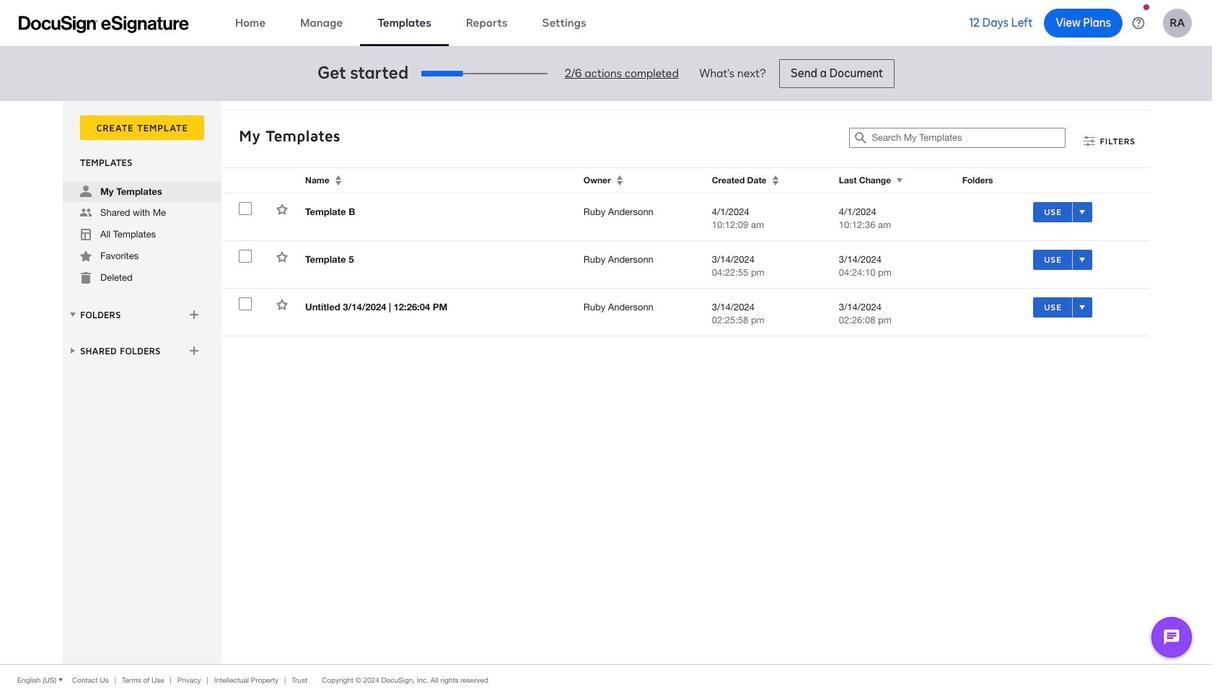 Task type: vqa. For each thing, say whether or not it's contained in the screenshot.
folder icon
no



Task type: describe. For each thing, give the bounding box(es) containing it.
trash image
[[80, 272, 92, 284]]

add template b to favorites image
[[276, 204, 288, 215]]

more info region
[[0, 664, 1213, 695]]

Search My Templates text field
[[872, 128, 1066, 147]]

view folders image
[[67, 309, 79, 320]]

add untitled 3/14/2024 | 12:26:04 pm to favorites image
[[276, 299, 288, 310]]

shared image
[[80, 207, 92, 219]]



Task type: locate. For each thing, give the bounding box(es) containing it.
user image
[[80, 186, 92, 197]]

secondary navigation region
[[63, 101, 1154, 664]]

view shared folders image
[[67, 345, 79, 357]]

star filled image
[[80, 250, 92, 262]]

docusign esignature image
[[19, 16, 189, 33]]

add template 5 to favorites image
[[276, 251, 288, 263]]

templates image
[[80, 229, 92, 240]]



